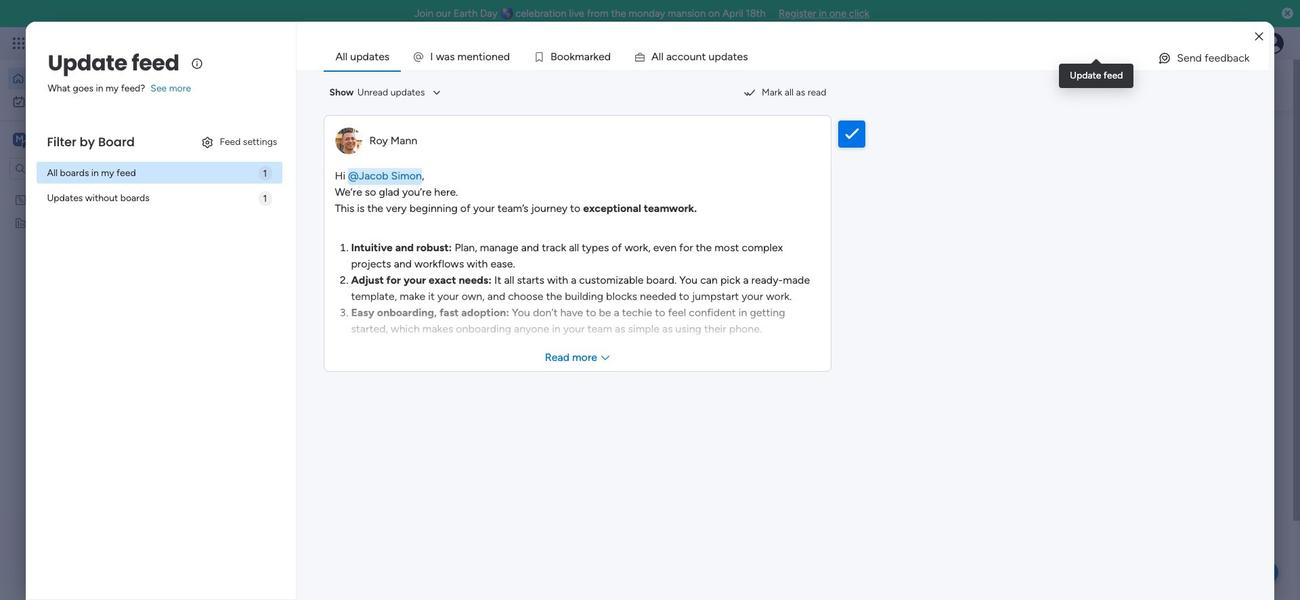 Task type: describe. For each thing, give the bounding box(es) containing it.
v2 user feedback image
[[1047, 77, 1057, 93]]

give feedback image
[[1158, 51, 1172, 65]]

Search in workspace field
[[28, 161, 113, 176]]

close image
[[1255, 31, 1264, 42]]

jacob simon image
[[1263, 33, 1284, 54]]

roy mann image
[[282, 396, 309, 423]]

workspace selection element
[[13, 131, 113, 149]]

select product image
[[12, 37, 26, 50]]



Task type: locate. For each thing, give the bounding box(es) containing it.
quick search results list box
[[250, 154, 1004, 333]]

tab
[[324, 43, 401, 70]]

workspace image
[[13, 132, 26, 147], [272, 576, 305, 600]]

1 vertical spatial workspace image
[[272, 576, 305, 600]]

0 vertical spatial option
[[8, 68, 165, 89]]

component image
[[453, 296, 466, 308]]

public board image
[[453, 274, 468, 289]]

option up workspace selection element on the top left
[[8, 68, 165, 89]]

monday marketplace image
[[1149, 37, 1163, 50]]

1 horizontal spatial workspace image
[[272, 576, 305, 600]]

1 vertical spatial option
[[0, 187, 173, 190]]

0 vertical spatial workspace image
[[13, 132, 26, 147]]

add to favorites image
[[594, 275, 607, 288]]

0 horizontal spatial workspace image
[[13, 132, 26, 147]]

remove from favorites image
[[407, 275, 421, 288]]

close recently visited image
[[250, 138, 266, 154]]

list box
[[0, 185, 173, 417]]

option down search in workspace field
[[0, 187, 173, 190]]

tab list
[[324, 43, 1269, 70]]

option
[[8, 68, 165, 89], [0, 187, 173, 190]]



Task type: vqa. For each thing, say whether or not it's contained in the screenshot.
first Group from the bottom of the page
no



